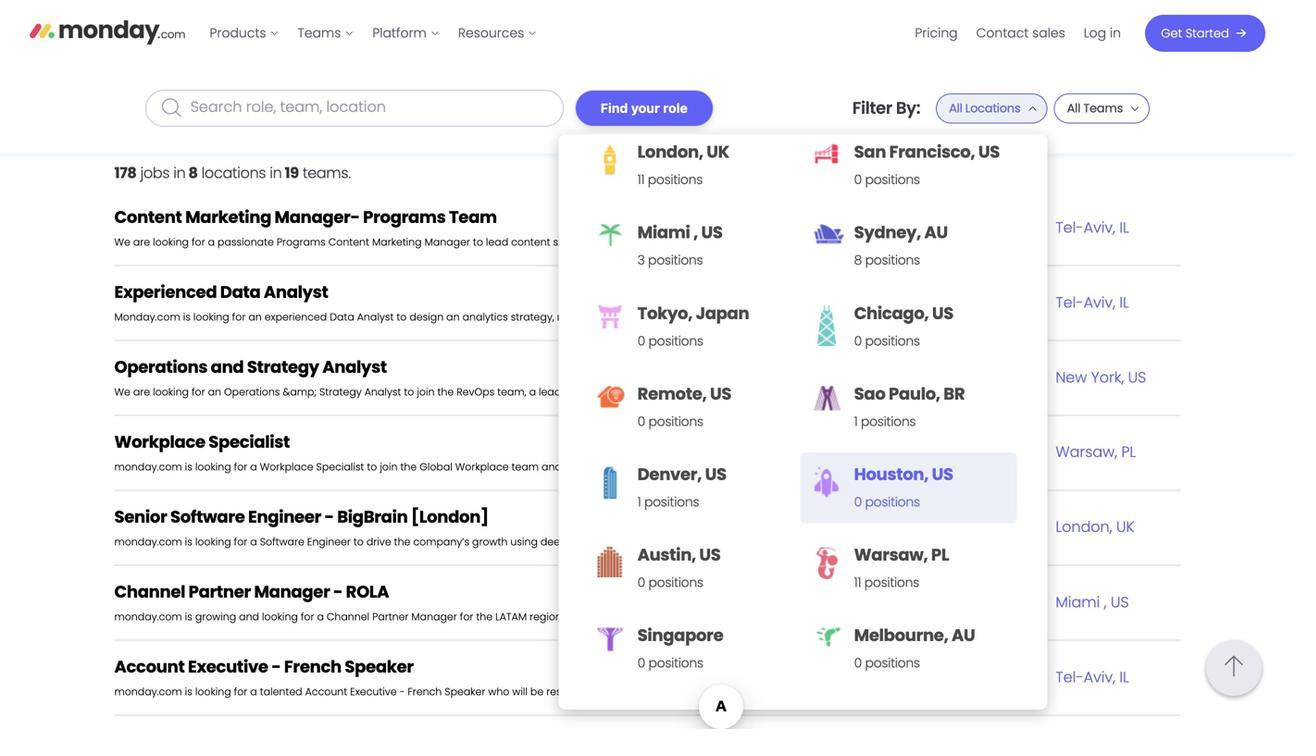 Task type: locate. For each thing, give the bounding box(es) containing it.
positions for warsaw, pl
[[865, 574, 920, 592]]

information technology & data up warsaw, pl 11 positions
[[768, 518, 997, 539]]

1 horizontal spatial an
[[249, 310, 262, 325]]

1 down responsibility
[[638, 494, 641, 512]]

information technology & data down sydney, au 8 positions
[[768, 293, 997, 314]]

miami inside miami , us 3 positions
[[638, 221, 691, 245]]

workplace left team
[[455, 460, 509, 475]]

1 vertical spatial teams
[[1084, 100, 1123, 117]]

teams right products link
[[298, 24, 341, 42]]

positions inside singapore 0 positions
[[649, 655, 704, 673]]

,
[[694, 221, 698, 245], [1105, 592, 1107, 613]]

& down houston, us 0 positions
[[947, 518, 958, 539]]

positions for melbourne, au
[[865, 655, 920, 673]]

0 up the "speaking"
[[638, 574, 646, 592]]

us inside chicago, us 0 positions
[[933, 302, 954, 325]]

monday.com is
[[114, 310, 191, 325]]

8 right the jobs
[[189, 163, 198, 183]]

0 horizontal spatial content
[[114, 206, 182, 229]]

resources link
[[449, 18, 547, 48]]

understanding,
[[617, 535, 693, 550]]

find your role
[[601, 100, 688, 116]]

operations
[[114, 356, 208, 379], [836, 368, 917, 389], [224, 385, 280, 400], [768, 443, 850, 464]]

platform
[[373, 24, 427, 42]]

- inside senior software engineer - bigbrain [london] monday.com is looking for a software engineer to drive the company's growth using deep business understanding, technological tools and data insights t
[[325, 506, 334, 529]]

in left 19
[[270, 163, 282, 183]]

strategy,
[[511, 310, 555, 325]]

, right execution
[[694, 221, 698, 245]]

1 vertical spatial technology
[[858, 518, 943, 539]]

0 vertical spatial channel
[[114, 581, 185, 604]]

1 aviv, from the top
[[1084, 217, 1116, 238]]

1 vertical spatial role
[[776, 610, 795, 625]]

tel-
[[1056, 217, 1084, 238], [1056, 292, 1084, 313], [1056, 667, 1084, 688]]

by:
[[896, 96, 921, 120]]

resources
[[458, 24, 524, 42]]

0 up "closing" at the bottom
[[638, 655, 646, 673]]

workplace down '&amp;'
[[260, 460, 314, 475]]

managing down sao
[[839, 460, 892, 475]]

to left design
[[397, 310, 407, 325]]

1 horizontal spatial list
[[906, 0, 1131, 67]]

0 for tokyo, japan
[[638, 332, 646, 350]]

latam
[[496, 610, 527, 625]]

tel-aviv, il for content marketing manager- programs team
[[1056, 217, 1130, 238]]

software
[[170, 506, 245, 529], [260, 535, 305, 550]]

0 vertical spatial teams
[[298, 24, 341, 42]]

1 horizontal spatial 8
[[855, 252, 862, 270]]

1 horizontal spatial 11
[[855, 574, 862, 592]]

technology up warsaw, pl 11 positions
[[858, 518, 943, 539]]

engineer left drive
[[307, 535, 351, 550]]

2 all from the left
[[1068, 100, 1081, 117]]

specialist down '&amp;'
[[209, 431, 290, 454]]

to inside operations and strategy analyst we are looking for an operations &amp; strategy analyst to join the revops team, a leading team in the company, which supports hundreds of millions of
[[404, 385, 414, 400]]

2 vertical spatial aviv,
[[1084, 667, 1116, 688]]

passionate
[[218, 235, 274, 250]]

new
[[663, 685, 684, 700]]

revops
[[457, 385, 495, 400]]

with
[[800, 685, 821, 700]]

0 down houston,
[[855, 494, 862, 512]]

warsaw, up london, uk
[[1056, 442, 1118, 462]]

3 tel- from the top
[[1056, 667, 1084, 688]]

content
[[114, 206, 182, 229], [329, 235, 369, 250]]

(spanish
[[565, 610, 609, 625]]

positions inside houston, us 0 positions
[[865, 494, 920, 512]]

1 we from the top
[[114, 235, 130, 250]]

positions
[[648, 171, 703, 189], [865, 171, 920, 189], [648, 252, 703, 270], [866, 252, 920, 270], [649, 332, 704, 350], [865, 332, 920, 350], [649, 413, 704, 431], [861, 413, 916, 431], [645, 494, 699, 512], [865, 494, 920, 512], [649, 574, 704, 592], [865, 574, 920, 592], [649, 655, 704, 673], [865, 655, 920, 673]]

&
[[947, 293, 958, 314], [947, 518, 958, 539]]

aviv, for account executive - french speaker
[[1084, 667, 1116, 688]]

platform link
[[363, 18, 449, 48]]

positions down denver, on the bottom of the page
[[645, 494, 699, 512]]

2 list from the left
[[906, 0, 1131, 67]]

1 is from the top
[[185, 460, 192, 475]]

manager left rola
[[254, 581, 330, 604]]

ownership
[[681, 460, 733, 475]]

il for experienced data analyst
[[1120, 292, 1130, 313]]

in right log
[[1110, 24, 1122, 42]]

1 are from the top
[[133, 235, 150, 250]]

positions up miami , us 3 positions
[[648, 171, 703, 189]]

of
[[825, 385, 835, 400], [879, 385, 888, 400]]

growth
[[472, 535, 508, 550]]

all down log in link
[[1068, 100, 1081, 117]]

0 vertical spatial miami
[[638, 221, 691, 245]]

positions inside denver, us 1 positions
[[645, 494, 699, 512]]

positions down chicago,
[[865, 332, 920, 350]]

performance,
[[653, 310, 722, 325]]

0 vertical spatial speaker
[[345, 656, 414, 679]]

looking inside operations and strategy analyst we are looking for an operations &amp; strategy analyst to join the revops team, a leading team in the company, which supports hundreds of millions of
[[153, 385, 189, 400]]

178
[[114, 163, 137, 183]]

1 vertical spatial join
[[380, 460, 398, 475]]

0 vertical spatial french
[[284, 656, 342, 679]]

1 vertical spatial aviv,
[[1084, 292, 1116, 313]]

3 tel-aviv, il from the top
[[1056, 667, 1130, 688]]

, inside miami , us 3 positions
[[694, 221, 698, 245]]

positions down reporting
[[866, 252, 920, 270]]

information technology & data
[[768, 293, 997, 314], [768, 518, 997, 539]]

positions inside warsaw, pl 11 positions
[[865, 574, 920, 592]]

for inside experienced data analyst monday.com is looking for an experienced data analyst to design an analytics strategy, report on business performance, and provide business insights a
[[232, 310, 246, 325]]

8 inside sydney, au 8 positions
[[855, 252, 862, 270]]

partner
[[189, 581, 251, 604], [372, 610, 409, 625]]

specialist up bigbrain
[[316, 460, 364, 475]]

il for account executive - french speaker
[[1120, 667, 1130, 688]]

1 vertical spatial uk
[[1117, 517, 1135, 538]]

1 vertical spatial 1
[[638, 494, 641, 512]]

in right the jobs
[[173, 163, 186, 183]]

the right drive
[[394, 535, 411, 550]]

executive right talented on the bottom
[[350, 685, 397, 700]]

2 we from the top
[[114, 385, 130, 400]]

au right sydney,
[[925, 221, 948, 245]]

information technology & data for experienced data analyst
[[768, 293, 997, 314]]

0 horizontal spatial uk
[[707, 140, 730, 164]]

4 is from the top
[[185, 685, 192, 700]]

11 for warsaw, pl
[[855, 574, 862, 592]]

1 horizontal spatial miami
[[1056, 592, 1101, 613]]

1 technology from the top
[[858, 293, 943, 314]]

0 vertical spatial warsaw,
[[1056, 442, 1118, 462]]

to left revops
[[404, 385, 414, 400]]

1 horizontal spatial 1
[[855, 413, 858, 431]]

11 inside london, uk 11 positions
[[638, 171, 645, 189]]

1 of from the left
[[825, 385, 835, 400]]

positions inside london, uk 11 positions
[[648, 171, 703, 189]]

0 horizontal spatial 11
[[638, 171, 645, 189]]

3 is from the top
[[185, 610, 192, 625]]

0 up client
[[855, 655, 862, 673]]

an inside operations and strategy analyst we are looking for an operations &amp; strategy analyst to join the revops team, a leading team in the company, which supports hundreds of millions of
[[208, 385, 221, 400]]

0 vertical spatial 11
[[638, 171, 645, 189]]

list
[[201, 0, 547, 67], [906, 0, 1131, 67]]

team in
[[580, 385, 619, 400]]

insights inside senior software engineer - bigbrain [london] monday.com is looking for a software engineer to drive the company's growth using deep business understanding, technological tools and data insights t
[[845, 535, 883, 550]]

0 inside remote, us 0 positions
[[638, 413, 646, 431]]

0 inside austin, us 0 positions
[[638, 574, 646, 592]]

and inside experienced data analyst monday.com is looking for an experienced data analyst to design an analytics strategy, report on business performance, and provide business insights a
[[725, 310, 745, 325]]

1 horizontal spatial of
[[879, 385, 888, 400]]

join left revops
[[417, 385, 435, 400]]

0 vertical spatial technology
[[858, 293, 943, 314]]

0 vertical spatial information technology & data
[[768, 293, 997, 314]]

channel down senior
[[114, 581, 185, 604]]

0 horizontal spatial miami
[[638, 221, 691, 245]]

0 for chicago, us
[[855, 332, 862, 350]]

0 up revenue operations
[[855, 332, 862, 350]]

monday.com
[[114, 460, 182, 475], [114, 535, 182, 550], [114, 610, 182, 625], [114, 685, 182, 700]]

1 vertical spatial partner
[[372, 610, 409, 625]]

pl right t
[[932, 544, 949, 567]]

0 horizontal spatial join
[[380, 460, 398, 475]]

1 vertical spatial information technology & data
[[768, 518, 997, 539]]

Search role, team, location search field
[[145, 90, 564, 127]]

programs down manager-
[[277, 235, 326, 250]]

for inside senior software engineer - bigbrain [london] monday.com is looking for a software engineer to drive the company's growth using deep business understanding, technological tools and data insights t
[[234, 535, 248, 550]]

managing inside workplace specialist monday.com is looking for a workplace specialist to join the global workplace team and take responsibility and ownership for maintaining and managing
[[839, 460, 892, 475]]

0 horizontal spatial pl
[[932, 544, 949, 567]]

hundreds
[[774, 385, 822, 400]]

speaker left the who at the left bottom
[[445, 685, 486, 700]]

data
[[220, 281, 261, 304], [962, 293, 997, 314], [330, 310, 354, 325], [962, 518, 997, 539]]

programs left reporting
[[768, 218, 840, 238]]

positions for houston, us
[[865, 494, 920, 512]]

1 vertical spatial information
[[768, 518, 854, 539]]

1 information from the top
[[768, 293, 854, 314]]

1 vertical spatial au
[[952, 624, 976, 648]]

0 for austin, us
[[638, 574, 646, 592]]

the left revops
[[438, 385, 454, 400]]

au inside melbourne, au 0 positions
[[952, 624, 976, 648]]

0 vertical spatial software
[[170, 506, 245, 529]]

2 vertical spatial tel-
[[1056, 667, 1084, 688]]

1 horizontal spatial partner
[[372, 610, 409, 625]]

1 vertical spatial specialist
[[316, 460, 364, 475]]

information for experienced data analyst
[[768, 293, 854, 314]]

and inside senior software engineer - bigbrain [london] monday.com is looking for a software engineer to drive the company's growth using deep business understanding, technological tools and data insights t
[[795, 535, 815, 550]]

role
[[663, 100, 688, 116], [776, 610, 795, 625]]

1 tel- from the top
[[1056, 217, 1084, 238]]

1 vertical spatial channel
[[327, 610, 370, 625]]

marketing up design
[[372, 235, 422, 250]]

manager for programs
[[425, 235, 470, 250]]

us inside denver, us 1 positions
[[705, 463, 727, 487]]

engineer left bigbrain
[[248, 506, 321, 529]]

positions down t
[[865, 574, 920, 592]]

uk down warsaw, pl
[[1117, 517, 1135, 538]]

are
[[133, 235, 150, 250], [133, 385, 150, 400]]

1 information technology & data from the top
[[768, 293, 997, 314]]

an left '&amp;'
[[208, 385, 221, 400]]

a inside experienced data analyst monday.com is looking for an experienced data analyst to design an analytics strategy, report on business performance, and provide business insights a
[[877, 310, 884, 325]]

analyst up experienced
[[264, 281, 328, 304]]

0 vertical spatial london,
[[638, 140, 704, 164]]

workplace
[[114, 431, 205, 454], [260, 460, 314, 475], [455, 460, 509, 475]]

for inside operations and strategy analyst we are looking for an operations &amp; strategy analyst to join the revops team, a leading team in the company, which supports hundreds of millions of
[[192, 385, 205, 400]]

& for senior software engineer - bigbrain [london]
[[947, 518, 958, 539]]

business inside senior software engineer - bigbrain [london] monday.com is looking for a software engineer to drive the company's growth using deep business understanding, technological tools and data insights t
[[570, 535, 614, 550]]

an right design
[[447, 310, 460, 325]]

insights up revenue operations
[[836, 310, 874, 325]]

in
[[1110, 24, 1122, 42], [173, 163, 186, 183], [270, 163, 282, 183]]

0 vertical spatial insights
[[836, 310, 874, 325]]

to left "lead"
[[473, 235, 483, 250]]

2 vertical spatial manager
[[412, 610, 457, 625]]

to left drive
[[354, 535, 364, 550]]

this
[[754, 610, 774, 625]]

[london]
[[411, 506, 489, 529]]

0 vertical spatial uk
[[707, 140, 730, 164]]

are up experienced
[[133, 235, 150, 250]]

0 inside melbourne, au 0 positions
[[855, 655, 862, 673]]

marketing
[[185, 206, 271, 229], [372, 235, 422, 250]]

manager inside the content marketing manager- programs team we are looking for a passionate programs content marketing manager to lead content strategy and execution for monday.com's programs team. reporting to
[[425, 235, 470, 250]]

11 inside warsaw, pl 11 positions
[[855, 574, 862, 592]]

manager down the team
[[425, 235, 470, 250]]

role right this at right
[[776, 610, 795, 625]]

strategy right '&amp;'
[[319, 385, 362, 400]]

contact
[[977, 24, 1029, 42]]

tel- for account executive - french speaker
[[1056, 667, 1084, 688]]

global
[[420, 460, 453, 475]]

pl for warsaw, pl 11 positions
[[932, 544, 949, 567]]

to inside workplace specialist monday.com is looking for a workplace specialist to join the global workplace team and take responsibility and ownership for maintaining and managing
[[367, 460, 377, 475]]

miami , us 3 positions
[[638, 221, 723, 270]]

au
[[925, 221, 948, 245], [952, 624, 976, 648]]

us right remote,
[[710, 382, 732, 406]]

uk for london, uk
[[1117, 517, 1135, 538]]

tel-aviv, il for experienced data analyst
[[1056, 292, 1130, 313]]

is inside channel partner manager - rola monday.com is growing and looking for a channel partner manager for the latam region (spanish speaking countries - rola). this role includes managing
[[185, 610, 192, 625]]

monday.com inside account executive - french speaker monday.com is looking for a talented account executive - french speaker who will be responsible for closing new business relationships with our client
[[114, 685, 182, 700]]

au inside sydney, au 8 positions
[[925, 221, 948, 245]]

positions down austin,
[[649, 574, 704, 592]]

1 vertical spatial pl
[[932, 544, 949, 567]]

find your role button
[[575, 90, 714, 127]]

2 are from the top
[[133, 385, 150, 400]]

closing
[[624, 685, 660, 700]]

a inside workplace specialist monday.com is looking for a workplace specialist to join the global workplace team and take responsibility and ownership for maintaining and managing
[[250, 460, 257, 475]]

0 horizontal spatial marketing
[[185, 206, 271, 229]]

us right houston,
[[932, 463, 954, 487]]

1 vertical spatial marketing
[[372, 235, 422, 250]]

warsaw, inside warsaw, pl 11 positions
[[855, 544, 928, 567]]

0 vertical spatial &
[[947, 293, 958, 314]]

3
[[638, 252, 645, 270]]

0 horizontal spatial role
[[663, 100, 688, 116]]

the inside workplace specialist monday.com is looking for a workplace specialist to join the global workplace team and take responsibility and ownership for maintaining and managing
[[401, 460, 417, 475]]

business right new at the right of page
[[687, 685, 731, 700]]

1 inside sao paulo, br 1 positions
[[855, 413, 858, 431]]

speaker
[[345, 656, 414, 679], [445, 685, 486, 700]]

0 horizontal spatial 1
[[638, 494, 641, 512]]

positions inside remote, us 0 positions
[[649, 413, 704, 431]]

denver, us 1 positions
[[638, 463, 727, 512]]

positions inside sao paulo, br 1 positions
[[861, 413, 916, 431]]

0 horizontal spatial 8
[[189, 163, 198, 183]]

business right provide
[[789, 310, 833, 325]]

join
[[417, 385, 435, 400], [380, 460, 398, 475]]

0 vertical spatial pl
[[1122, 442, 1137, 462]]

0 vertical spatial we
[[114, 235, 130, 250]]

insights left t
[[845, 535, 883, 550]]

1 vertical spatial content
[[329, 235, 369, 250]]

is inside account executive - french speaker monday.com is looking for a talented account executive - french speaker who will be responsible for closing new business relationships with our client
[[185, 685, 192, 700]]

positions down performance,
[[649, 332, 704, 350]]

to inside experienced data analyst monday.com is looking for an experienced data analyst to design an analytics strategy, report on business performance, and provide business insights a
[[397, 310, 407, 325]]

2 & from the top
[[947, 518, 958, 539]]

1 vertical spatial we
[[114, 385, 130, 400]]

us inside remote, us 0 positions
[[710, 382, 732, 406]]

french left the who at the left bottom
[[408, 685, 442, 700]]

partner up the growing
[[189, 581, 251, 604]]

0 vertical spatial il
[[1120, 217, 1130, 238]]

we inside operations and strategy analyst we are looking for an operations &amp; strategy analyst to join the revops team, a leading team in the company, which supports hundreds of millions of
[[114, 385, 130, 400]]

miami , us
[[1056, 592, 1130, 613]]

1 vertical spatial are
[[133, 385, 150, 400]]

2 technology from the top
[[858, 518, 943, 539]]

0 horizontal spatial of
[[825, 385, 835, 400]]

london,
[[638, 140, 704, 164], [1056, 517, 1113, 538]]

1 all from the left
[[949, 100, 963, 117]]

of right millions on the bottom of page
[[879, 385, 888, 400]]

0 vertical spatial au
[[925, 221, 948, 245]]

role right the your
[[663, 100, 688, 116]]

2 il from the top
[[1120, 292, 1130, 313]]

0 vertical spatial content
[[114, 206, 182, 229]]

warsaw,
[[1056, 442, 1118, 462], [855, 544, 928, 567]]

3 aviv, from the top
[[1084, 667, 1116, 688]]

0 horizontal spatial executive
[[188, 656, 268, 679]]

positions down sao
[[861, 413, 916, 431]]

1 & from the top
[[947, 293, 958, 314]]

positions for london, uk
[[648, 171, 703, 189]]

1 vertical spatial tel-aviv, il
[[1056, 292, 1130, 313]]

positions right 3
[[648, 252, 703, 270]]

programs left 'team.'
[[767, 235, 816, 250]]

pl
[[1122, 442, 1137, 462], [932, 544, 949, 567]]

contact sales button
[[968, 18, 1075, 48]]

0 horizontal spatial warsaw,
[[855, 544, 928, 567]]

looking inside workplace specialist monday.com is looking for a workplace specialist to join the global workplace team and take responsibility and ownership for maintaining and managing
[[195, 460, 231, 475]]

the left latam
[[476, 610, 493, 625]]

japan
[[696, 302, 750, 325]]

millions
[[838, 385, 876, 400]]

miami for miami , us
[[1056, 592, 1101, 613]]

0 vertical spatial ,
[[694, 221, 698, 245]]

1 vertical spatial il
[[1120, 292, 1130, 313]]

locations
[[202, 163, 266, 183]]

1 vertical spatial managing
[[843, 610, 896, 625]]

role inside channel partner manager - rola monday.com is growing and looking for a channel partner manager for the latam region (spanish speaking countries - rola). this role includes managing
[[776, 610, 795, 625]]

1 vertical spatial tel-
[[1056, 292, 1084, 313]]

are down monday.com is
[[133, 385, 150, 400]]

strategy up '&amp;'
[[247, 356, 319, 379]]

2 information from the top
[[768, 518, 854, 539]]

1 inside denver, us 1 positions
[[638, 494, 641, 512]]

0 horizontal spatial london,
[[638, 140, 704, 164]]

positions inside chicago, us 0 positions
[[865, 332, 920, 350]]

us right execution
[[702, 221, 723, 245]]

positions inside sydney, au 8 positions
[[866, 252, 920, 270]]

0 vertical spatial join
[[417, 385, 435, 400]]

2 tel-aviv, il from the top
[[1056, 292, 1130, 313]]

for
[[192, 235, 205, 250], [673, 235, 686, 250], [232, 310, 246, 325], [192, 385, 205, 400], [234, 460, 248, 475], [736, 460, 749, 475], [234, 535, 248, 550], [301, 610, 314, 625], [460, 610, 474, 625], [234, 685, 248, 700], [608, 685, 621, 700]]

account
[[114, 656, 185, 679], [305, 685, 347, 700]]

0 inside tokyo, japan 0 positions
[[638, 332, 646, 350]]

looking
[[153, 235, 189, 250], [193, 310, 229, 325], [153, 385, 189, 400], [195, 460, 231, 475], [195, 535, 231, 550], [262, 610, 298, 625], [195, 685, 231, 700]]

1 vertical spatial 11
[[855, 574, 862, 592]]

il for content marketing manager- programs team
[[1120, 217, 1130, 238]]

positions for sydney, au
[[866, 252, 920, 270]]

2 is from the top
[[185, 535, 192, 550]]

4 monday.com from the top
[[114, 685, 182, 700]]

london, uk
[[1056, 517, 1135, 538]]

1 horizontal spatial teams
[[1084, 100, 1123, 117]]

positions inside tokyo, japan 0 positions
[[649, 332, 704, 350]]

an left experienced
[[249, 310, 262, 325]]

1 vertical spatial insights
[[845, 535, 883, 550]]

0 down company, on the bottom
[[638, 413, 646, 431]]

2 monday.com from the top
[[114, 535, 182, 550]]

aviv, for experienced data analyst
[[1084, 292, 1116, 313]]

1 horizontal spatial marketing
[[372, 235, 422, 250]]

austin, us 0 positions
[[638, 544, 721, 592]]

region
[[530, 610, 562, 625]]

join inside workplace specialist monday.com is looking for a workplace specialist to join the global workplace team and take responsibility and ownership for maintaining and managing
[[380, 460, 398, 475]]

1 monday.com from the top
[[114, 460, 182, 475]]

executive down the growing
[[188, 656, 268, 679]]

2 information technology & data from the top
[[768, 518, 997, 539]]

, for miami , us
[[1105, 592, 1107, 613]]

1 il from the top
[[1120, 217, 1130, 238]]

your
[[631, 100, 660, 116]]

0 vertical spatial partner
[[189, 581, 251, 604]]

1 horizontal spatial software
[[260, 535, 305, 550]]

1 horizontal spatial channel
[[327, 610, 370, 625]]

uk inside london, uk 11 positions
[[707, 140, 730, 164]]

london, for london, uk 11 positions
[[638, 140, 704, 164]]

0 vertical spatial managing
[[839, 460, 892, 475]]

8
[[189, 163, 198, 183], [855, 252, 862, 270]]

workplace specialist monday.com is looking for a workplace specialist to join the global workplace team and take responsibility and ownership for maintaining and managing
[[114, 431, 892, 475]]

0 vertical spatial marketing
[[185, 206, 271, 229]]

2 tel- from the top
[[1056, 292, 1084, 313]]

2 horizontal spatial workplace
[[455, 460, 509, 475]]

information technology & data for senior software engineer - bigbrain [london]
[[768, 518, 997, 539]]

1 list from the left
[[201, 0, 547, 67]]

revenue operations
[[768, 368, 917, 389]]

1 horizontal spatial uk
[[1117, 517, 1135, 538]]

provide
[[748, 310, 786, 325]]

0 down tokyo,
[[638, 332, 646, 350]]

1 horizontal spatial warsaw,
[[1056, 442, 1118, 462]]

technological
[[696, 535, 765, 550]]

analytics
[[463, 310, 508, 325]]

role inside button
[[663, 100, 688, 116]]

positions inside austin, us 0 positions
[[649, 574, 704, 592]]

strategy
[[553, 235, 595, 250]]

information down 'maintaining'
[[768, 518, 854, 539]]

london, down the your
[[638, 140, 704, 164]]

positions inside miami , us 3 positions
[[648, 252, 703, 270]]

1 tel-aviv, il from the top
[[1056, 217, 1130, 238]]

pl down york,
[[1122, 442, 1137, 462]]

information for senior software engineer - bigbrain [london]
[[768, 518, 854, 539]]

manager
[[425, 235, 470, 250], [254, 581, 330, 604], [412, 610, 457, 625]]

to right reporting
[[902, 235, 912, 250]]

0 inside houston, us 0 positions
[[855, 494, 862, 512]]

uk for london, uk 11 positions
[[707, 140, 730, 164]]

1 horizontal spatial london,
[[1056, 517, 1113, 538]]

positions for austin, us
[[649, 574, 704, 592]]

tel- for experienced data analyst
[[1056, 292, 1084, 313]]

1 vertical spatial ,
[[1105, 592, 1107, 613]]

3 il from the top
[[1120, 667, 1130, 688]]

miami up 3
[[638, 221, 691, 245]]

positions inside melbourne, au 0 positions
[[865, 655, 920, 673]]

speaker down rola
[[345, 656, 414, 679]]

and inside channel partner manager - rola monday.com is growing and looking for a channel partner manager for the latam region (spanish speaking countries - rola). this role includes managing
[[239, 610, 259, 625]]

8 down reporting
[[855, 252, 862, 270]]

&amp;
[[283, 385, 317, 400]]

positions down houston,
[[865, 494, 920, 512]]

0
[[855, 171, 862, 189], [638, 332, 646, 350], [855, 332, 862, 350], [638, 413, 646, 431], [855, 494, 862, 512], [638, 574, 646, 592], [638, 655, 646, 673], [855, 655, 862, 673]]

we down monday.com is
[[114, 385, 130, 400]]

2 aviv, from the top
[[1084, 292, 1116, 313]]

all left locations
[[949, 100, 963, 117]]

we inside the content marketing manager- programs team we are looking for a passionate programs content marketing manager to lead content strategy and execution for monday.com's programs team. reporting to
[[114, 235, 130, 250]]

monday.com inside workplace specialist monday.com is looking for a workplace specialist to join the global workplace team and take responsibility and ownership for maintaining and managing
[[114, 460, 182, 475]]

miami down london, uk
[[1056, 592, 1101, 613]]

the left global
[[401, 460, 417, 475]]

group containing filter by:
[[559, 0, 1151, 710]]

channel down rola
[[327, 610, 370, 625]]

be
[[531, 685, 544, 700]]

filter
[[853, 96, 893, 120]]

3 monday.com from the top
[[114, 610, 182, 625]]

programs
[[363, 206, 446, 229], [768, 218, 840, 238], [277, 235, 326, 250], [767, 235, 816, 250]]

content down the jobs
[[114, 206, 182, 229]]

1 horizontal spatial pl
[[1122, 442, 1137, 462]]

1 vertical spatial 8
[[855, 252, 862, 270]]

us inside san francisco, us 0 positions
[[979, 140, 1000, 164]]

join inside operations and strategy analyst we are looking for an operations &amp; strategy analyst to join the revops team, a leading team in the company, which supports hundreds of millions of
[[417, 385, 435, 400]]

1 vertical spatial software
[[260, 535, 305, 550]]

warsaw, right data
[[855, 544, 928, 567]]

0 inside chicago, us 0 positions
[[855, 332, 862, 350]]

& for experienced data analyst
[[947, 293, 958, 314]]

group
[[559, 0, 1151, 710]]

1 horizontal spatial in
[[270, 163, 282, 183]]

pl inside warsaw, pl 11 positions
[[932, 544, 949, 567]]

us down locations
[[979, 140, 1000, 164]]

information
[[768, 293, 854, 314], [768, 518, 854, 539]]

0 horizontal spatial software
[[170, 506, 245, 529]]

join left global
[[380, 460, 398, 475]]

london, inside london, uk 11 positions
[[638, 140, 704, 164]]

1 vertical spatial miami
[[1056, 592, 1101, 613]]



Task type: describe. For each thing, give the bounding box(es) containing it.
br
[[944, 382, 965, 406]]

operations and strategy analyst we are looking for an operations &amp; strategy analyst to join the revops team, a leading team in the company, which supports hundreds of millions of
[[114, 356, 888, 400]]

all teams
[[1068, 100, 1123, 117]]

0 horizontal spatial in
[[173, 163, 186, 183]]

log in link
[[1075, 18, 1131, 48]]

looking inside the content marketing manager- programs team we are looking for a passionate programs content marketing manager to lead content strategy and execution for monday.com's programs team. reporting to
[[153, 235, 189, 250]]

0 for remote, us
[[638, 413, 646, 431]]

2 horizontal spatial an
[[447, 310, 460, 325]]

us inside miami , us 3 positions
[[702, 221, 723, 245]]

new
[[1056, 367, 1088, 388]]

business inside account executive - french speaker monday.com is looking for a talented account executive - french speaker who will be responsible for closing new business relationships with our client
[[687, 685, 731, 700]]

0 horizontal spatial channel
[[114, 581, 185, 604]]

technology for experienced data analyst
[[858, 293, 943, 314]]

managing inside channel partner manager - rola monday.com is growing and looking for a channel partner manager for the latam region (spanish speaking countries - rola). this role includes managing
[[843, 610, 896, 625]]

consulting (sales)
[[768, 668, 902, 689]]

is inside workplace specialist monday.com is looking for a workplace specialist to join the global workplace team and take responsibility and ownership for maintaining and managing
[[185, 460, 192, 475]]

a inside the content marketing manager- programs team we are looking for a passionate programs content marketing manager to lead content strategy and execution for monday.com's programs team. reporting to
[[208, 235, 215, 250]]

monday.com inside channel partner manager - rola monday.com is growing and looking for a channel partner manager for the latam region (spanish speaking countries - rola). this role includes managing
[[114, 610, 182, 625]]

teams inside main element
[[298, 24, 341, 42]]

list containing products
[[201, 0, 547, 67]]

deep
[[541, 535, 567, 550]]

log in
[[1084, 24, 1122, 42]]

teams link
[[288, 18, 363, 48]]

11 for london, uk
[[638, 171, 645, 189]]

sydney, au 8 positions
[[855, 221, 948, 270]]

a inside channel partner manager - rola monday.com is growing and looking for a channel partner manager for the latam region (spanish speaking countries - rola). this role includes managing
[[317, 610, 324, 625]]

client
[[843, 685, 871, 700]]

senior
[[114, 506, 167, 529]]

0 vertical spatial 8
[[189, 163, 198, 183]]

austin,
[[638, 544, 696, 567]]

positions for remote, us
[[649, 413, 704, 431]]

denver,
[[638, 463, 702, 487]]

rola).
[[721, 610, 752, 625]]

execution
[[621, 235, 670, 250]]

bigbrain
[[337, 506, 408, 529]]

jobs
[[140, 163, 170, 183]]

us inside austin, us 0 positions
[[700, 544, 721, 567]]

consulting
[[768, 668, 847, 689]]

tools
[[768, 535, 792, 550]]

0 vertical spatial strategy
[[247, 356, 319, 379]]

leading
[[539, 385, 577, 400]]

0 vertical spatial executive
[[188, 656, 268, 679]]

company,
[[641, 385, 691, 400]]

sao paulo, br 1 positions
[[855, 382, 965, 431]]

in inside list
[[1110, 24, 1122, 42]]

monday.com's
[[689, 235, 764, 250]]

1 horizontal spatial executive
[[350, 685, 397, 700]]

includes
[[798, 610, 840, 625]]

au for sydney, au
[[925, 221, 948, 245]]

teams inside popup button
[[1084, 100, 1123, 117]]

drive
[[367, 535, 391, 550]]

get
[[1162, 25, 1183, 42]]

and inside operations and strategy analyst we are looking for an operations &amp; strategy analyst to join the revops team, a leading team in the company, which supports hundreds of millions of
[[211, 356, 244, 379]]

us right york,
[[1129, 367, 1147, 388]]

on
[[591, 310, 604, 325]]

rola
[[346, 581, 389, 604]]

1 vertical spatial account
[[305, 685, 347, 700]]

us down london, uk
[[1111, 592, 1130, 613]]

francisco,
[[890, 140, 976, 164]]

1 vertical spatial manager
[[254, 581, 330, 604]]

are inside the content marketing manager- programs team we are looking for a passionate programs content marketing manager to lead content strategy and execution for monday.com's programs team. reporting to
[[133, 235, 150, 250]]

tel-aviv, il for account executive - french speaker
[[1056, 667, 1130, 688]]

tel- for content marketing manager- programs team
[[1056, 217, 1084, 238]]

a inside operations and strategy analyst we are looking for an operations &amp; strategy analyst to join the revops team, a leading team in the company, which supports hundreds of millions of
[[529, 385, 536, 400]]

new york, us
[[1056, 367, 1147, 388]]

0 vertical spatial engineer
[[248, 506, 321, 529]]

maintaining
[[752, 460, 813, 475]]

looking inside account executive - french speaker monday.com is looking for a talented account executive - french speaker who will be responsible for closing new business relationships with our client
[[195, 685, 231, 700]]

us inside houston, us 0 positions
[[932, 463, 954, 487]]

0 horizontal spatial specialist
[[209, 431, 290, 454]]

list containing pricing
[[906, 0, 1131, 67]]

0 horizontal spatial workplace
[[114, 431, 205, 454]]

0 horizontal spatial speaker
[[345, 656, 414, 679]]

design
[[410, 310, 444, 325]]

0 for melbourne, au
[[855, 655, 862, 673]]

talented
[[260, 685, 302, 700]]

analyst left design
[[357, 310, 394, 325]]

london, for london, uk
[[1056, 517, 1113, 538]]

analyst down experienced
[[323, 356, 387, 379]]

all teams button
[[1055, 0, 1151, 227]]

speaking
[[612, 610, 658, 625]]

sydney,
[[855, 221, 922, 245]]

analyst right '&amp;'
[[365, 385, 401, 400]]

looking inside experienced data analyst monday.com is looking for an experienced data analyst to design an analytics strategy, report on business performance, and provide business insights a
[[193, 310, 229, 325]]

pricing link
[[906, 18, 968, 48]]

to inside senior software engineer - bigbrain [london] monday.com is looking for a software engineer to drive the company's growth using deep business understanding, technological tools and data insights t
[[354, 535, 364, 550]]

who
[[488, 685, 510, 700]]

all for all teams
[[1068, 100, 1081, 117]]

team,
[[498, 385, 527, 400]]

revenue
[[768, 368, 832, 389]]

senior software engineer - bigbrain [london] monday.com is looking for a software engineer to drive the company's growth using deep business understanding, technological tools and data insights t
[[114, 506, 890, 550]]

reporting
[[851, 235, 899, 250]]

178 jobs in 8 locations in 19 teams.
[[114, 163, 351, 183]]

1 horizontal spatial workplace
[[260, 460, 314, 475]]

0 inside singapore 0 positions
[[638, 655, 646, 673]]

tokyo, japan 0 positions
[[638, 302, 750, 350]]

a inside senior software engineer - bigbrain [london] monday.com is looking for a software engineer to drive the company's growth using deep business understanding, technological tools and data insights t
[[250, 535, 257, 550]]

melbourne, au 0 positions
[[855, 624, 976, 673]]

2 of from the left
[[879, 385, 888, 400]]

the inside senior software engineer - bigbrain [london] monday.com is looking for a software engineer to drive the company's growth using deep business understanding, technological tools and data insights t
[[394, 535, 411, 550]]

report
[[557, 310, 588, 325]]

sales
[[1033, 24, 1066, 42]]

get started
[[1162, 25, 1230, 42]]

positions for chicago, us
[[865, 332, 920, 350]]

programs left the team
[[363, 206, 446, 229]]

pricing
[[915, 24, 958, 42]]

0 horizontal spatial account
[[114, 656, 185, 679]]

all for all locations
[[949, 100, 963, 117]]

, for miami , us 3 positions
[[694, 221, 698, 245]]

1 vertical spatial speaker
[[445, 685, 486, 700]]

all locations
[[949, 100, 1021, 117]]

products link
[[201, 18, 288, 48]]

warsaw, for warsaw, pl
[[1056, 442, 1118, 462]]

take
[[565, 460, 587, 475]]

technology for senior software engineer - bigbrain [london]
[[858, 518, 943, 539]]

supports
[[727, 385, 771, 400]]

responsible
[[547, 685, 605, 700]]

manager for -
[[412, 610, 457, 625]]

responsibility
[[589, 460, 655, 475]]

melbourne,
[[855, 624, 949, 648]]

aviv, for content marketing manager- programs team
[[1084, 217, 1116, 238]]

monday.com inside senior software engineer - bigbrain [london] monday.com is looking for a software engineer to drive the company's growth using deep business understanding, technological tools and data insights t
[[114, 535, 182, 550]]

countries
[[661, 610, 710, 625]]

is inside senior software engineer - bigbrain [london] monday.com is looking for a software engineer to drive the company's growth using deep business understanding, technological tools and data insights t
[[185, 535, 192, 550]]

0 horizontal spatial partner
[[189, 581, 251, 604]]

19
[[285, 163, 299, 183]]

relationships
[[733, 685, 798, 700]]

warsaw, pl 11 positions
[[855, 544, 949, 592]]

0 horizontal spatial french
[[284, 656, 342, 679]]

the inside channel partner manager - rola monday.com is growing and looking for a channel partner manager for the latam region (spanish speaking countries - rola). this role includes managing
[[476, 610, 493, 625]]

will
[[513, 685, 528, 700]]

1 vertical spatial strategy
[[319, 385, 362, 400]]

houston,
[[855, 463, 929, 487]]

products
[[210, 24, 266, 42]]

contact sales
[[977, 24, 1066, 42]]

teams.
[[303, 163, 351, 183]]

are inside operations and strategy analyst we are looking for an operations &amp; strategy analyst to join the revops team, a leading team in the company, which supports hundreds of millions of
[[133, 385, 150, 400]]

pl for warsaw, pl
[[1122, 442, 1137, 462]]

positions for denver, us
[[645, 494, 699, 512]]

our
[[824, 685, 841, 700]]

au for melbourne, au
[[952, 624, 976, 648]]

content
[[511, 235, 551, 250]]

0 inside san francisco, us 0 positions
[[855, 171, 862, 189]]

miami for miami , us 3 positions
[[638, 221, 691, 245]]

a inside account executive - french speaker monday.com is looking for a talented account executive - french speaker who will be responsible for closing new business relationships with our client
[[250, 685, 257, 700]]

positions for tokyo, japan
[[649, 332, 704, 350]]

0 for houston, us
[[855, 494, 862, 512]]

remote,
[[638, 382, 707, 406]]

looking inside channel partner manager - rola monday.com is growing and looking for a channel partner manager for the latam region (spanish speaking countries - rola). this role includes managing
[[262, 610, 298, 625]]

insights inside experienced data analyst monday.com is looking for an experienced data analyst to design an analytics strategy, report on business performance, and provide business insights a
[[836, 310, 874, 325]]

get started button
[[1146, 15, 1266, 52]]

looking inside senior software engineer - bigbrain [london] monday.com is looking for a software engineer to drive the company's growth using deep business understanding, technological tools and data insights t
[[195, 535, 231, 550]]

positions inside san francisco, us 0 positions
[[865, 171, 920, 189]]

monday.com logo image
[[30, 12, 186, 51]]

1 vertical spatial engineer
[[307, 535, 351, 550]]

1 horizontal spatial french
[[408, 685, 442, 700]]

team.
[[819, 235, 848, 250]]

york,
[[1092, 367, 1125, 388]]

experienced
[[265, 310, 327, 325]]

experienced data analyst monday.com is looking for an experienced data analyst to design an analytics strategy, report on business performance, and provide business insights a
[[114, 281, 884, 325]]

1 horizontal spatial content
[[329, 235, 369, 250]]

the right team in
[[622, 385, 638, 400]]

channel partner manager - rola monday.com is growing and looking for a channel partner manager for the latam region (spanish speaking countries - rola). this role includes managing
[[114, 581, 896, 625]]

warsaw, for warsaw, pl 11 positions
[[855, 544, 928, 567]]

locations
[[966, 100, 1021, 117]]

business right 'on'
[[607, 310, 651, 325]]

main element
[[201, 0, 1266, 67]]

growing
[[195, 610, 236, 625]]

team
[[449, 206, 497, 229]]

which
[[694, 385, 724, 400]]

and inside the content marketing manager- programs team we are looking for a passionate programs content marketing manager to lead content strategy and execution for monday.com's programs team. reporting to
[[598, 235, 618, 250]]



Task type: vqa. For each thing, say whether or not it's contained in the screenshot.


